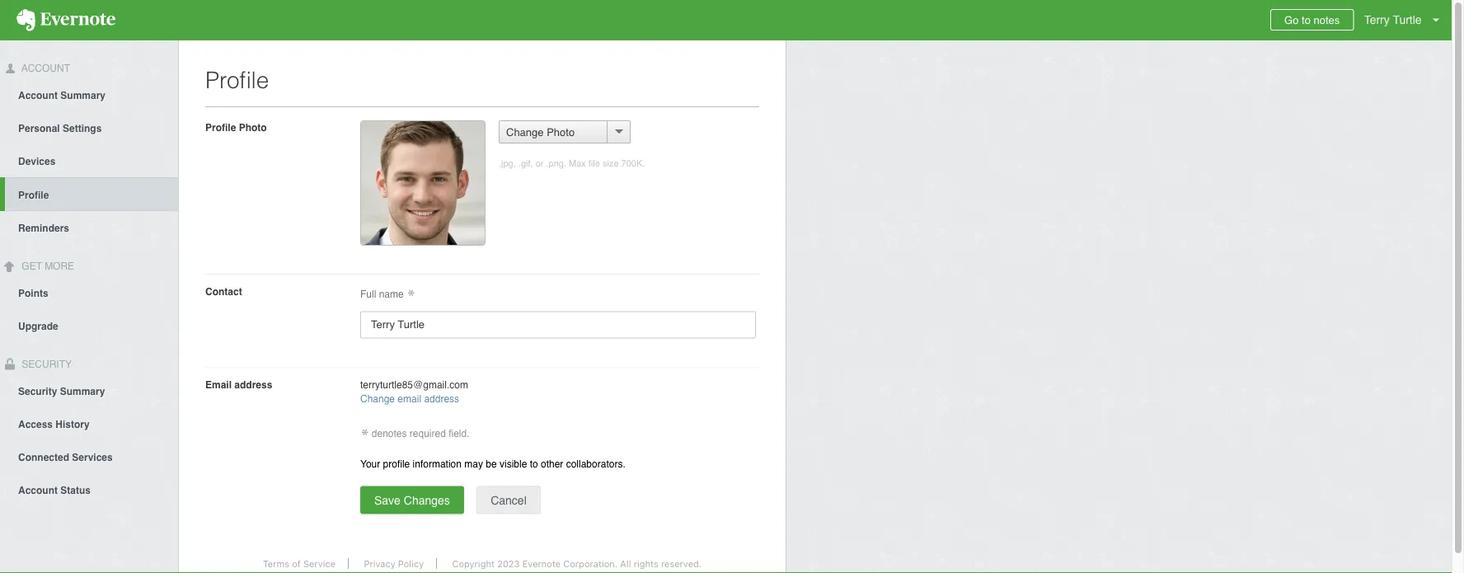 Task type: describe. For each thing, give the bounding box(es) containing it.
photo for change photo
[[547, 126, 575, 138]]

.png.
[[546, 158, 566, 169]]

change inside terryturtle85@gmail.com change email address
[[360, 393, 395, 405]]

account status link
[[0, 473, 178, 506]]

.jpg, .gif, or .png. max file size 700k.
[[499, 158, 645, 169]]

notes
[[1314, 14, 1340, 26]]

your
[[360, 458, 380, 469]]

summary for account summary
[[60, 90, 106, 101]]

security summary
[[18, 385, 105, 397]]

.jpg,
[[499, 158, 516, 169]]

other
[[541, 458, 564, 469]]

rights
[[634, 558, 659, 569]]

reminders
[[18, 222, 69, 234]]

go
[[1285, 14, 1299, 26]]

access history link
[[0, 407, 178, 440]]

evernote
[[523, 558, 561, 569]]

required
[[410, 428, 446, 439]]

email
[[205, 379, 232, 391]]

your profile information may be visible to other collaborators.
[[360, 458, 626, 469]]

terry turtle
[[1364, 13, 1422, 26]]

points link
[[0, 276, 178, 309]]

contact
[[205, 286, 242, 297]]

denotes
[[372, 428, 407, 439]]

0 vertical spatial profile
[[205, 67, 269, 93]]

personal settings link
[[0, 111, 178, 144]]

summary for security summary
[[60, 385, 105, 397]]

file
[[589, 158, 600, 169]]

address inside terryturtle85@gmail.com change email address
[[424, 393, 459, 405]]

security summary link
[[0, 374, 178, 407]]

full
[[360, 289, 376, 300]]

privacy
[[364, 558, 396, 569]]

services
[[72, 451, 113, 463]]

privacy policy
[[364, 558, 424, 569]]

1 horizontal spatial change
[[506, 126, 544, 138]]

photo for profile photo
[[239, 122, 267, 133]]

points
[[18, 287, 48, 299]]

0 horizontal spatial to
[[530, 458, 538, 469]]

profile for profile photo
[[205, 122, 236, 133]]

evernote image
[[0, 9, 132, 31]]

terms of service link
[[251, 558, 349, 569]]

evernote link
[[0, 0, 132, 40]]

copyright
[[452, 558, 495, 569]]

history
[[56, 418, 90, 430]]

terms of service
[[263, 558, 336, 569]]

field.
[[449, 428, 470, 439]]

account status
[[18, 484, 91, 496]]

collaborators.
[[566, 458, 626, 469]]

upgrade link
[[0, 309, 178, 342]]

security for security summary
[[18, 385, 57, 397]]

email address
[[205, 379, 272, 391]]

full name
[[360, 289, 407, 300]]

connected services
[[18, 451, 113, 463]]

account for account
[[19, 63, 70, 74]]

profile for profile link
[[18, 189, 49, 201]]

0 horizontal spatial address
[[234, 379, 272, 391]]



Task type: locate. For each thing, give the bounding box(es) containing it.
Full name text field
[[360, 311, 756, 338]]

security up access
[[18, 385, 57, 397]]

1 vertical spatial to
[[530, 458, 538, 469]]

of
[[292, 558, 301, 569]]

0 vertical spatial account
[[19, 63, 70, 74]]

profile link
[[5, 177, 178, 211]]

may
[[464, 458, 483, 469]]

to left other
[[530, 458, 538, 469]]

status
[[60, 484, 91, 496]]

policy
[[398, 558, 424, 569]]

account for account status
[[18, 484, 58, 496]]

turtle
[[1393, 13, 1422, 26]]

summary up access history link
[[60, 385, 105, 397]]

0 vertical spatial security
[[19, 358, 72, 370]]

address down terryturtle85@gmail.com
[[424, 393, 459, 405]]

information
[[413, 458, 462, 469]]

service
[[303, 558, 336, 569]]

1 vertical spatial account
[[18, 90, 58, 101]]

address right email
[[234, 379, 272, 391]]

summary
[[60, 90, 106, 101], [60, 385, 105, 397]]

1 vertical spatial security
[[18, 385, 57, 397]]

email
[[398, 393, 421, 405]]

connected
[[18, 451, 69, 463]]

devices link
[[0, 144, 178, 177]]

profile
[[205, 67, 269, 93], [205, 122, 236, 133], [18, 189, 49, 201]]

account up personal
[[18, 90, 58, 101]]

or
[[536, 158, 544, 169]]

copyright 2023 evernote corporation. all rights reserved.
[[452, 558, 702, 569]]

summary up personal settings link
[[60, 90, 106, 101]]

0 vertical spatial address
[[234, 379, 272, 391]]

1 horizontal spatial to
[[1302, 14, 1311, 26]]

to inside go to notes link
[[1302, 14, 1311, 26]]

2 vertical spatial profile
[[18, 189, 49, 201]]

change photo
[[506, 126, 575, 138]]

profile
[[383, 458, 410, 469]]

terry
[[1364, 13, 1390, 26]]

account down connected
[[18, 484, 58, 496]]

account summary
[[18, 90, 106, 101]]

0 horizontal spatial photo
[[239, 122, 267, 133]]

access
[[18, 418, 53, 430]]

photo
[[239, 122, 267, 133], [547, 126, 575, 138]]

1 horizontal spatial address
[[424, 393, 459, 405]]

2023
[[497, 558, 520, 569]]

700k.
[[621, 158, 645, 169]]

1 vertical spatial change
[[360, 393, 395, 405]]

name
[[379, 289, 404, 300]]

settings
[[63, 123, 102, 134]]

1 vertical spatial address
[[424, 393, 459, 405]]

0 horizontal spatial change
[[360, 393, 395, 405]]

account summary link
[[0, 78, 178, 111]]

0 vertical spatial summary
[[60, 90, 106, 101]]

get
[[22, 260, 42, 272]]

.gif,
[[519, 158, 533, 169]]

corporation.
[[563, 558, 618, 569]]

terryturtle85@gmail.com
[[360, 379, 468, 391]]

to right the go
[[1302, 14, 1311, 26]]

security for security
[[19, 358, 72, 370]]

go to notes
[[1285, 14, 1340, 26]]

account up account summary
[[19, 63, 70, 74]]

address
[[234, 379, 272, 391], [424, 393, 459, 405]]

account for account summary
[[18, 90, 58, 101]]

profile photo
[[205, 122, 267, 133]]

connected services link
[[0, 440, 178, 473]]

devices
[[18, 156, 56, 167]]

get more
[[19, 260, 74, 272]]

upgrade
[[18, 320, 58, 332]]

more
[[45, 260, 74, 272]]

0 vertical spatial change
[[506, 126, 544, 138]]

0 vertical spatial to
[[1302, 14, 1311, 26]]

privacy policy link
[[352, 558, 437, 569]]

terms
[[263, 558, 289, 569]]

be
[[486, 458, 497, 469]]

1 vertical spatial summary
[[60, 385, 105, 397]]

denotes required field.
[[369, 428, 470, 439]]

terryturtle85@gmail.com change email address
[[360, 379, 468, 405]]

go to notes link
[[1271, 9, 1354, 31]]

change
[[506, 126, 544, 138], [360, 393, 395, 405]]

size
[[603, 158, 619, 169]]

change email address link
[[360, 393, 459, 405]]

change up .gif,
[[506, 126, 544, 138]]

2 vertical spatial account
[[18, 484, 58, 496]]

None submit
[[360, 486, 464, 514], [477, 486, 541, 514], [360, 486, 464, 514], [477, 486, 541, 514]]

to
[[1302, 14, 1311, 26], [530, 458, 538, 469]]

security up security summary
[[19, 358, 72, 370]]

change left email
[[360, 393, 395, 405]]

security
[[19, 358, 72, 370], [18, 385, 57, 397]]

1 horizontal spatial photo
[[547, 126, 575, 138]]

access history
[[18, 418, 90, 430]]

1 vertical spatial profile
[[205, 122, 236, 133]]

terry turtle link
[[1360, 0, 1452, 40]]

personal
[[18, 123, 60, 134]]

reminders link
[[0, 211, 178, 244]]

profile inside profile link
[[18, 189, 49, 201]]

account
[[19, 63, 70, 74], [18, 90, 58, 101], [18, 484, 58, 496]]

max
[[569, 158, 586, 169]]

visible
[[500, 458, 527, 469]]

personal settings
[[18, 123, 102, 134]]

reserved.
[[661, 558, 702, 569]]

all
[[620, 558, 631, 569]]



Task type: vqa. For each thing, say whether or not it's contained in the screenshot.
Row Group
no



